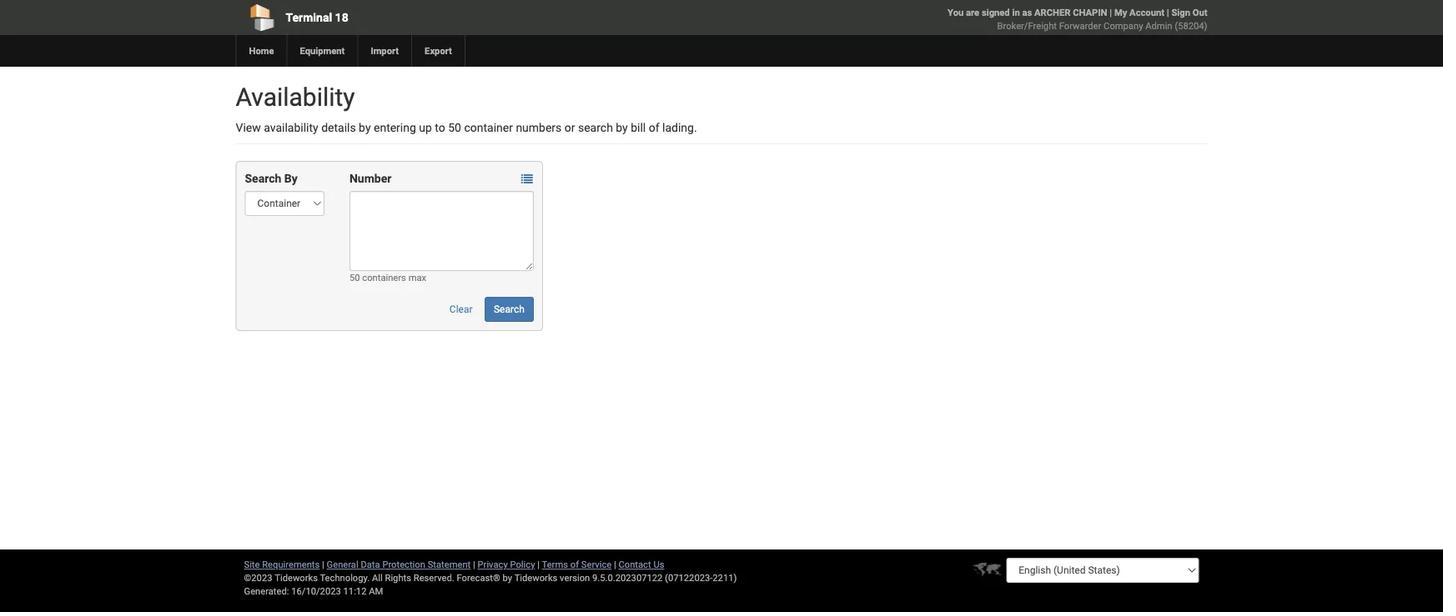 Task type: vqa. For each thing, say whether or not it's contained in the screenshot.
2nd Line
no



Task type: describe. For each thing, give the bounding box(es) containing it.
chapin
[[1073, 7, 1108, 18]]

lading.
[[663, 121, 697, 134]]

clear button
[[441, 297, 482, 322]]

sign
[[1172, 7, 1191, 18]]

statement
[[428, 560, 471, 570]]

forecast®
[[457, 573, 501, 584]]

us
[[654, 560, 665, 570]]

to
[[435, 121, 445, 134]]

1 horizontal spatial of
[[649, 121, 660, 134]]

service
[[582, 560, 612, 570]]

max
[[409, 272, 427, 283]]

| up tideworks on the bottom of page
[[538, 560, 540, 570]]

terminal 18 link
[[236, 0, 626, 35]]

you are signed in as archer chapin | my account | sign out broker/freight forwarder company admin (58204)
[[948, 7, 1208, 31]]

11:12
[[343, 586, 367, 597]]

import
[[371, 45, 399, 56]]

| left my
[[1110, 7, 1113, 18]]

up
[[419, 121, 432, 134]]

1 vertical spatial 50
[[350, 272, 360, 283]]

bill
[[631, 121, 646, 134]]

version
[[560, 573, 590, 584]]

entering
[[374, 121, 416, 134]]

©2023 tideworks
[[244, 573, 318, 584]]

availability
[[264, 121, 319, 134]]

9.5.0.202307122
[[593, 573, 663, 584]]

details
[[321, 121, 356, 134]]

protection
[[383, 560, 426, 570]]

search button
[[485, 297, 534, 322]]

| up forecast®
[[473, 560, 475, 570]]

Number text field
[[350, 191, 534, 271]]

container
[[464, 121, 513, 134]]

archer
[[1035, 7, 1071, 18]]

view availability details by entering up to 50 container numbers or search by bill of lading.
[[236, 121, 697, 134]]

home
[[249, 45, 274, 56]]

sign out link
[[1172, 7, 1208, 18]]

privacy policy link
[[478, 560, 535, 570]]

terms
[[542, 560, 568, 570]]

home link
[[236, 35, 287, 67]]

signed
[[982, 7, 1010, 18]]

site
[[244, 560, 260, 570]]

clear
[[450, 304, 473, 315]]

privacy
[[478, 560, 508, 570]]

am
[[369, 586, 383, 597]]

| left sign
[[1167, 7, 1170, 18]]

equipment
[[300, 45, 345, 56]]

equipment link
[[287, 35, 357, 67]]

containers
[[362, 272, 406, 283]]

account
[[1130, 7, 1165, 18]]

generated:
[[244, 586, 289, 597]]

terminal 18
[[286, 10, 349, 24]]

(58204)
[[1175, 20, 1208, 31]]

contact
[[619, 560, 651, 570]]

my account link
[[1115, 7, 1165, 18]]

view
[[236, 121, 261, 134]]

you
[[948, 7, 964, 18]]



Task type: locate. For each thing, give the bounding box(es) containing it.
site requirements | general data protection statement | privacy policy | terms of service | contact us ©2023 tideworks technology. all rights reserved. forecast® by tideworks version 9.5.0.202307122 (07122023-2211) generated: 16/10/2023 11:12 am
[[244, 560, 737, 597]]

0 vertical spatial of
[[649, 121, 660, 134]]

search inside 'button'
[[494, 304, 525, 315]]

0 vertical spatial 50
[[448, 121, 461, 134]]

by down privacy policy link at the left of page
[[503, 573, 512, 584]]

| left general
[[322, 560, 324, 570]]

search left by
[[245, 171, 281, 185]]

50 containers max
[[350, 272, 427, 283]]

search by
[[245, 171, 298, 185]]

are
[[966, 7, 980, 18]]

terms of service link
[[542, 560, 612, 570]]

of
[[649, 121, 660, 134], [571, 560, 579, 570]]

search
[[578, 121, 613, 134]]

reserved.
[[414, 573, 455, 584]]

tideworks
[[515, 573, 558, 584]]

2 horizontal spatial by
[[616, 121, 628, 134]]

0 horizontal spatial by
[[359, 121, 371, 134]]

50 right to
[[448, 121, 461, 134]]

18
[[335, 10, 349, 24]]

by right details
[[359, 121, 371, 134]]

50 left containers
[[350, 272, 360, 283]]

import link
[[357, 35, 412, 67]]

export
[[425, 45, 452, 56]]

1 vertical spatial search
[[494, 304, 525, 315]]

1 vertical spatial of
[[571, 560, 579, 570]]

by
[[284, 171, 298, 185]]

requirements
[[262, 560, 320, 570]]

availability
[[236, 82, 355, 112]]

1 horizontal spatial search
[[494, 304, 525, 315]]

| up the 9.5.0.202307122
[[614, 560, 616, 570]]

contact us link
[[619, 560, 665, 570]]

0 horizontal spatial search
[[245, 171, 281, 185]]

company
[[1104, 20, 1144, 31]]

by
[[359, 121, 371, 134], [616, 121, 628, 134], [503, 573, 512, 584]]

|
[[1110, 7, 1113, 18], [1167, 7, 1170, 18], [322, 560, 324, 570], [473, 560, 475, 570], [538, 560, 540, 570], [614, 560, 616, 570]]

general data protection statement link
[[327, 560, 471, 570]]

show list image
[[521, 173, 533, 185]]

of up version
[[571, 560, 579, 570]]

(07122023-
[[665, 573, 713, 584]]

technology.
[[320, 573, 370, 584]]

out
[[1193, 7, 1208, 18]]

0 vertical spatial search
[[245, 171, 281, 185]]

50
[[448, 121, 461, 134], [350, 272, 360, 283]]

terminal
[[286, 10, 332, 24]]

by left bill at the top
[[616, 121, 628, 134]]

general
[[327, 560, 359, 570]]

as
[[1023, 7, 1033, 18]]

search for search by
[[245, 171, 281, 185]]

forwarder
[[1060, 20, 1102, 31]]

1 horizontal spatial by
[[503, 573, 512, 584]]

policy
[[510, 560, 535, 570]]

of inside site requirements | general data protection statement | privacy policy | terms of service | contact us ©2023 tideworks technology. all rights reserved. forecast® by tideworks version 9.5.0.202307122 (07122023-2211) generated: 16/10/2023 11:12 am
[[571, 560, 579, 570]]

admin
[[1146, 20, 1173, 31]]

or
[[565, 121, 575, 134]]

16/10/2023
[[291, 586, 341, 597]]

rights
[[385, 573, 411, 584]]

my
[[1115, 7, 1128, 18]]

search
[[245, 171, 281, 185], [494, 304, 525, 315]]

of right bill at the top
[[649, 121, 660, 134]]

search right the clear button
[[494, 304, 525, 315]]

1 horizontal spatial 50
[[448, 121, 461, 134]]

numbers
[[516, 121, 562, 134]]

2211)
[[713, 573, 737, 584]]

by inside site requirements | general data protection statement | privacy policy | terms of service | contact us ©2023 tideworks technology. all rights reserved. forecast® by tideworks version 9.5.0.202307122 (07122023-2211) generated: 16/10/2023 11:12 am
[[503, 573, 512, 584]]

number
[[350, 171, 392, 185]]

export link
[[412, 35, 465, 67]]

0 horizontal spatial of
[[571, 560, 579, 570]]

data
[[361, 560, 380, 570]]

0 horizontal spatial 50
[[350, 272, 360, 283]]

all
[[372, 573, 383, 584]]

broker/freight
[[998, 20, 1057, 31]]

in
[[1013, 7, 1020, 18]]

search for search
[[494, 304, 525, 315]]

site requirements link
[[244, 560, 320, 570]]



